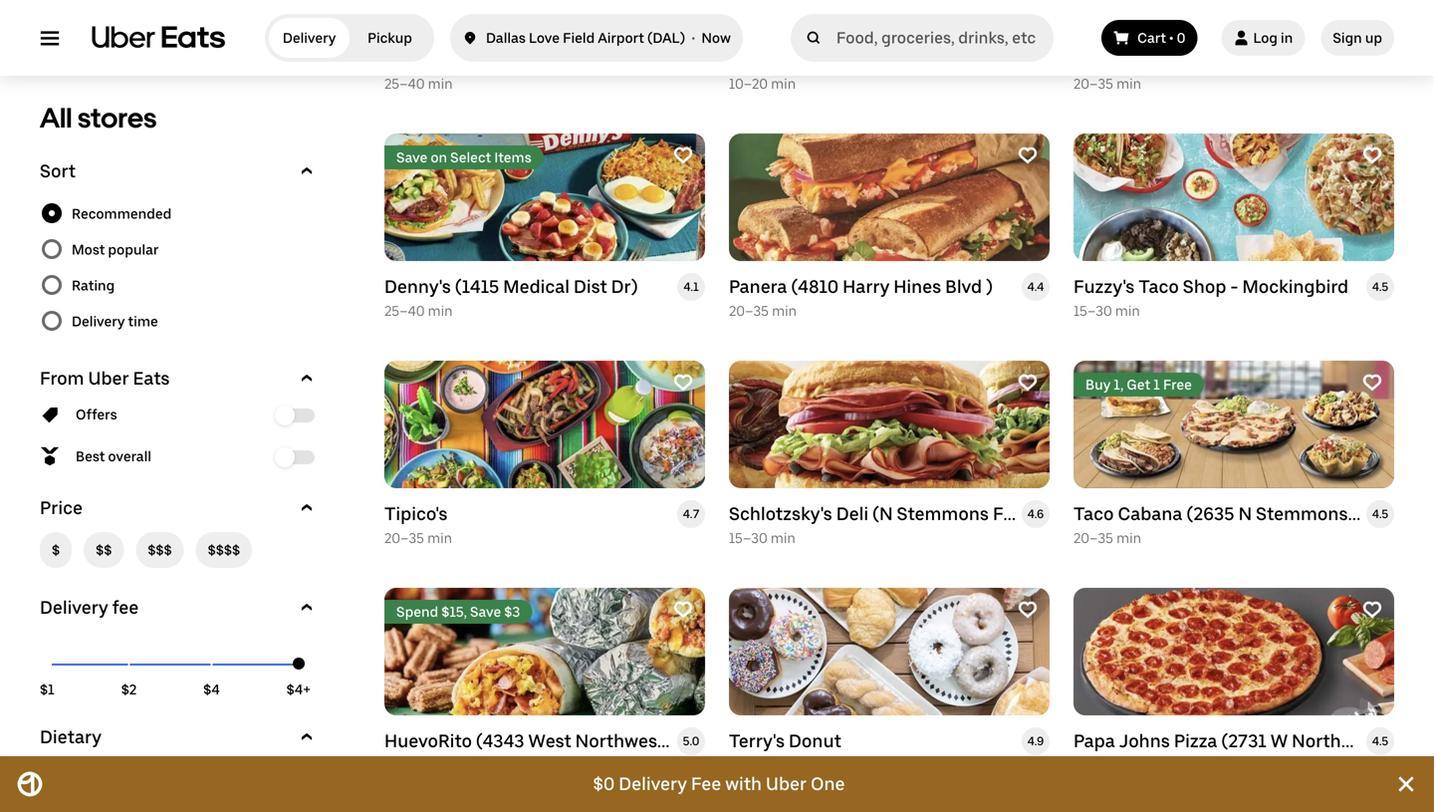 Task type: vqa. For each thing, say whether or not it's contained in the screenshot.
left •
yes



Task type: locate. For each thing, give the bounding box(es) containing it.
add to favorites image
[[674, 145, 694, 165], [1363, 373, 1383, 393], [674, 600, 694, 620], [1018, 600, 1038, 620], [1363, 600, 1383, 620]]

delivery
[[283, 29, 336, 46], [72, 313, 125, 330], [40, 597, 108, 618], [619, 773, 687, 795], [619, 773, 687, 795]]

Delivery radio
[[269, 18, 350, 58]]

add to favorites image
[[1018, 145, 1038, 165], [1363, 145, 1383, 165], [674, 373, 694, 393], [1018, 373, 1038, 393]]

popular
[[108, 241, 159, 258]]

eats
[[133, 368, 170, 389]]

$$$$
[[208, 542, 240, 559]]

$4+
[[287, 681, 311, 698]]

delivery inside button
[[40, 597, 108, 618]]

(dal)
[[648, 29, 686, 46]]

option group
[[40, 195, 319, 339]]

$0
[[593, 773, 615, 795], [593, 773, 615, 795]]

1 horizontal spatial •
[[1170, 29, 1174, 46]]

most
[[72, 241, 105, 258]]

sort button
[[40, 159, 319, 183]]

price
[[40, 497, 83, 519]]

option group containing recommended
[[40, 195, 319, 339]]

delivery inside option group
[[72, 313, 125, 330]]

Food, groceries, drinks, etc text field
[[837, 28, 1046, 48]]

2 • from the left
[[1170, 29, 1174, 46]]

one
[[811, 773, 845, 795], [811, 773, 845, 795]]

log in
[[1254, 29, 1294, 46]]

sign
[[1334, 29, 1363, 46]]

$$
[[96, 542, 112, 559]]

log
[[1254, 29, 1278, 46]]

main navigation menu image
[[40, 28, 60, 48]]

$
[[52, 542, 60, 559]]

sort
[[40, 160, 76, 182]]

with
[[726, 773, 762, 795], [726, 773, 762, 795]]

uber
[[88, 368, 129, 389], [766, 773, 807, 795], [766, 773, 807, 795]]

field
[[563, 29, 595, 46]]

fee
[[691, 773, 722, 795], [691, 773, 722, 795]]

• left 0
[[1170, 29, 1174, 46]]

uber inside button
[[88, 368, 129, 389]]

Pickup radio
[[350, 18, 430, 58]]

0 horizontal spatial •
[[692, 29, 696, 46]]

•
[[692, 29, 696, 46], [1170, 29, 1174, 46]]

$$$$ button
[[196, 532, 252, 568]]

delivery inside radio
[[283, 29, 336, 46]]

uber eats home image
[[92, 26, 225, 50]]

all stores
[[40, 101, 157, 134]]

$$ button
[[84, 532, 124, 568]]

$0 delivery fee with uber one link
[[60, 756, 1379, 812], [60, 756, 1379, 812]]

airport
[[598, 29, 645, 46]]

• left now
[[692, 29, 696, 46]]

up
[[1366, 29, 1383, 46]]

$4
[[203, 681, 220, 698]]

delivery time
[[72, 313, 158, 330]]

delivery for delivery
[[283, 29, 336, 46]]

love
[[529, 29, 560, 46]]

from uber eats button
[[40, 367, 319, 391]]

deliver to image
[[462, 26, 478, 50]]

dietary button
[[40, 725, 319, 749]]

$0 delivery fee with uber one
[[593, 773, 845, 795], [593, 773, 845, 795]]



Task type: describe. For each thing, give the bounding box(es) containing it.
most popular
[[72, 241, 159, 258]]

$$$ button
[[136, 532, 184, 568]]

rating
[[72, 277, 115, 294]]

fee
[[112, 597, 139, 618]]

stores
[[78, 101, 157, 134]]

delivery for delivery fee
[[40, 597, 108, 618]]

log in link
[[1222, 20, 1306, 56]]

best overall
[[76, 448, 151, 465]]

delivery for delivery time
[[72, 313, 125, 330]]

delivery fee
[[40, 597, 139, 618]]

overall
[[108, 448, 151, 465]]

sign up link
[[1322, 20, 1395, 56]]

best
[[76, 448, 105, 465]]

time
[[128, 313, 158, 330]]

$2
[[121, 681, 137, 698]]

$ button
[[40, 532, 72, 568]]

delivery fee button
[[40, 596, 319, 620]]

from
[[40, 368, 84, 389]]

now
[[702, 29, 731, 46]]

1 • from the left
[[692, 29, 696, 46]]

dallas love field airport (dal) • now
[[486, 29, 731, 46]]

all
[[40, 101, 72, 134]]

price button
[[40, 496, 319, 520]]

pickup
[[368, 29, 412, 46]]

dietary
[[40, 726, 102, 748]]

$1
[[40, 681, 55, 698]]

recommended
[[72, 205, 172, 222]]

from uber eats
[[40, 368, 170, 389]]

$$$
[[148, 542, 172, 559]]

dallas
[[486, 29, 526, 46]]

sign up
[[1334, 29, 1383, 46]]

offers
[[76, 406, 117, 423]]

in
[[1281, 29, 1294, 46]]

cart • 0
[[1138, 29, 1186, 46]]

cart
[[1138, 29, 1167, 46]]

0
[[1177, 29, 1186, 46]]



